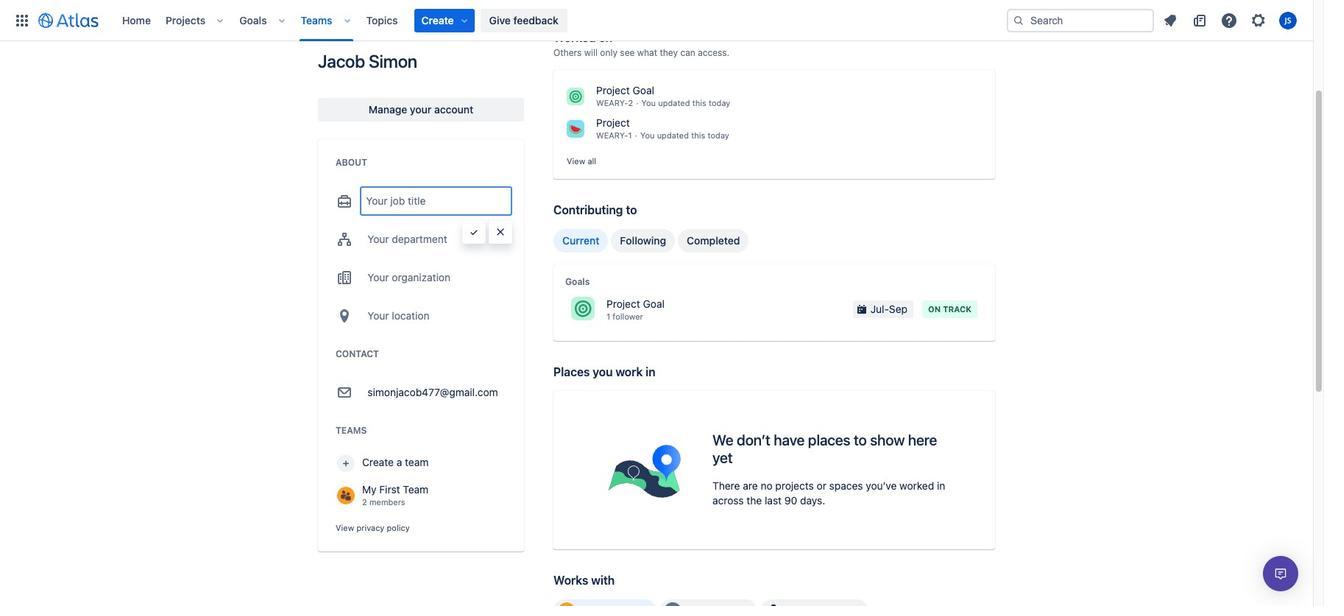 Task type: vqa. For each thing, say whether or not it's contained in the screenshot.
track
yes



Task type: locate. For each thing, give the bounding box(es) containing it.
project up the follower
[[607, 297, 640, 310]]

see
[[620, 47, 635, 58]]

1
[[628, 130, 632, 140], [607, 311, 611, 321]]

topics
[[366, 14, 398, 26]]

0 horizontal spatial create
[[362, 456, 394, 468]]

in
[[646, 365, 656, 378], [937, 480, 946, 492]]

others will only see what they can access.
[[554, 47, 730, 58]]

your organization
[[368, 271, 451, 283]]

1 horizontal spatial view all
[[959, 31, 996, 43]]

your left organization
[[368, 271, 389, 283]]

1 vertical spatial all
[[588, 156, 597, 166]]

1 horizontal spatial goals
[[566, 276, 590, 287]]

1 vertical spatial today
[[708, 130, 730, 140]]

help image
[[1221, 11, 1239, 29]]

0 vertical spatial today
[[709, 98, 731, 108]]

goals down current button
[[566, 276, 590, 287]]

1 vertical spatial project
[[596, 116, 630, 129]]

contact
[[336, 348, 379, 359]]

goal up the follower
[[643, 297, 665, 310]]

projects link
[[161, 8, 210, 32]]

0 vertical spatial group
[[554, 229, 749, 252]]

create a team button
[[336, 448, 507, 478]]

simon
[[369, 51, 417, 71]]

1 left the follower
[[607, 311, 611, 321]]

a
[[397, 456, 402, 468]]

1 horizontal spatial 1
[[628, 130, 632, 140]]

1 horizontal spatial all
[[985, 31, 996, 43]]

view all for the leftmost the "view all" "link"
[[567, 156, 597, 166]]

team
[[405, 456, 429, 468]]

project
[[596, 84, 630, 96], [596, 116, 630, 129], [607, 297, 640, 310]]

create inside popup button
[[422, 14, 454, 26]]

completed button
[[678, 229, 749, 252]]

your for your location
[[368, 309, 389, 322]]

banner
[[0, 0, 1314, 41]]

0 vertical spatial in
[[646, 365, 656, 378]]

give
[[489, 14, 511, 26]]

create inside "button"
[[362, 456, 394, 468]]

worked
[[900, 480, 935, 492]]

there are no projects or spaces you've worked in across the last 90 days.
[[713, 480, 946, 507]]

they
[[660, 47, 678, 58]]

your left department
[[368, 233, 389, 245]]

2 vertical spatial view
[[336, 523, 354, 532]]

1 your from the top
[[368, 233, 389, 245]]

0 vertical spatial on
[[599, 31, 613, 44]]

3 your from the top
[[368, 309, 389, 322]]

create left 'a'
[[362, 456, 394, 468]]

project up 'weary-1'
[[596, 116, 630, 129]]

1 horizontal spatial on
[[929, 304, 941, 313]]

2 down my
[[362, 497, 367, 507]]

in inside there are no projects or spaces you've worked in across the last 90 days.
[[937, 480, 946, 492]]

group
[[554, 229, 749, 252], [554, 599, 869, 606]]

home link
[[118, 8, 155, 32]]

1 vertical spatial teams
[[336, 425, 367, 436]]

0 vertical spatial to
[[626, 203, 637, 216]]

0 horizontal spatial 2
[[362, 497, 367, 507]]

track
[[943, 304, 972, 313]]

about
[[336, 157, 367, 168]]

weary- for project
[[596, 130, 628, 140]]

today for project
[[708, 130, 730, 140]]

0 vertical spatial view
[[959, 31, 982, 43]]

1 horizontal spatial create
[[422, 14, 454, 26]]

view
[[959, 31, 982, 43], [567, 156, 586, 166], [336, 523, 354, 532]]

have
[[774, 432, 805, 449]]

2 weary- from the top
[[596, 130, 628, 140]]

0 horizontal spatial teams
[[301, 14, 332, 26]]

updated for project goal
[[658, 98, 690, 108]]

1 horizontal spatial view
[[567, 156, 586, 166]]

on
[[599, 31, 613, 44], [929, 304, 941, 313]]

your
[[368, 233, 389, 245], [368, 271, 389, 283], [368, 309, 389, 322]]

worked
[[554, 31, 596, 44]]

weary- down project goal
[[596, 98, 628, 108]]

on left track
[[929, 304, 941, 313]]

in right work
[[646, 365, 656, 378]]

weary-
[[596, 98, 628, 108], [596, 130, 628, 140]]

to up following
[[626, 203, 637, 216]]

on up only
[[599, 31, 613, 44]]

1 vertical spatial you updated this today
[[641, 130, 730, 140]]

in right worked
[[937, 480, 946, 492]]

this
[[693, 98, 707, 108], [692, 130, 706, 140]]

0 vertical spatial project
[[596, 84, 630, 96]]

all inside "link"
[[588, 156, 597, 166]]

1 vertical spatial your
[[368, 271, 389, 283]]

0 horizontal spatial 1
[[607, 311, 611, 321]]

days.
[[800, 494, 826, 507]]

you updated this today down can
[[642, 98, 731, 108]]

goals left teams link
[[240, 14, 267, 26]]

all for rightmost the "view all" "link"
[[985, 31, 996, 43]]

2 vertical spatial project
[[607, 297, 640, 310]]

goal up weary-2
[[633, 84, 655, 96]]

2
[[628, 98, 633, 108], [362, 497, 367, 507]]

manage your account
[[369, 103, 474, 116]]

view all
[[959, 31, 996, 43], [567, 156, 597, 166]]

with
[[591, 573, 615, 587]]

0 vertical spatial teams
[[301, 14, 332, 26]]

your left 'location'
[[368, 309, 389, 322]]

notifications image
[[1162, 11, 1180, 29]]

2 vertical spatial your
[[368, 309, 389, 322]]

you right 'weary-1'
[[641, 130, 655, 140]]

on track
[[929, 304, 972, 313]]

1 vertical spatial this
[[692, 130, 706, 140]]

goal inside project goal 1 follower
[[643, 297, 665, 310]]

0 vertical spatial view all link
[[959, 31, 996, 43]]

organization
[[392, 271, 451, 283]]

0 horizontal spatial in
[[646, 365, 656, 378]]

0 vertical spatial this
[[693, 98, 707, 108]]

works with
[[554, 573, 615, 587]]

you updated this today
[[642, 98, 731, 108], [641, 130, 730, 140]]

1 vertical spatial 1
[[607, 311, 611, 321]]

updated right 'weary-1'
[[657, 130, 689, 140]]

project goal 1 follower
[[607, 297, 665, 321]]

0 vertical spatial weary-
[[596, 98, 628, 108]]

don't
[[737, 432, 771, 449]]

2 inside my first team 2 members
[[362, 497, 367, 507]]

goals
[[240, 14, 267, 26], [566, 276, 590, 287]]

across
[[713, 494, 744, 507]]

here
[[908, 432, 938, 449]]

you for project goal
[[642, 98, 656, 108]]

0 horizontal spatial view
[[336, 523, 354, 532]]

0 vertical spatial goals
[[240, 14, 267, 26]]

0 vertical spatial create
[[422, 14, 454, 26]]

0 vertical spatial 1
[[628, 130, 632, 140]]

top element
[[9, 0, 1007, 41]]

0 horizontal spatial all
[[588, 156, 597, 166]]

1 vertical spatial goal
[[643, 297, 665, 310]]

teams link
[[296, 8, 337, 32]]

90
[[785, 494, 798, 507]]

1 group from the top
[[554, 229, 749, 252]]

view inside "link"
[[567, 156, 586, 166]]

2 down project goal
[[628, 98, 633, 108]]

1 vertical spatial weary-
[[596, 130, 628, 140]]

the
[[747, 494, 762, 507]]

1 horizontal spatial in
[[937, 480, 946, 492]]

goal
[[633, 84, 655, 96], [643, 297, 665, 310]]

project up weary-2
[[596, 84, 630, 96]]

places you work in
[[554, 365, 656, 378]]

project inside project goal 1 follower
[[607, 297, 640, 310]]

we don't have places to show here yet
[[713, 432, 938, 466]]

0 vertical spatial view all
[[959, 31, 996, 43]]

view for places you work in
[[336, 523, 354, 532]]

0 horizontal spatial to
[[626, 203, 637, 216]]

1 vertical spatial group
[[554, 599, 869, 606]]

can
[[681, 47, 696, 58]]

weary-2
[[596, 98, 633, 108]]

1 horizontal spatial 2
[[628, 98, 633, 108]]

jacob simon
[[318, 51, 417, 71]]

0 vertical spatial all
[[985, 31, 996, 43]]

today
[[709, 98, 731, 108], [708, 130, 730, 140]]

0 vertical spatial you
[[642, 98, 656, 108]]

0 vertical spatial goal
[[633, 84, 655, 96]]

1 vertical spatial view all
[[567, 156, 597, 166]]

0 vertical spatial updated
[[658, 98, 690, 108]]

1 vertical spatial create
[[362, 456, 394, 468]]

0 vertical spatial you updated this today
[[642, 98, 731, 108]]

1 vertical spatial on
[[929, 304, 941, 313]]

1 vertical spatial view
[[567, 156, 586, 166]]

0 horizontal spatial goals
[[240, 14, 267, 26]]

group containing current
[[554, 229, 749, 252]]

create right the topics
[[422, 14, 454, 26]]

updated down "they"
[[658, 98, 690, 108]]

privacy
[[357, 523, 385, 532]]

first
[[379, 483, 400, 496]]

teams
[[301, 14, 332, 26], [336, 425, 367, 436]]

2 your from the top
[[368, 271, 389, 283]]

0 vertical spatial 2
[[628, 98, 633, 108]]

1 horizontal spatial to
[[854, 432, 867, 449]]

to left show
[[854, 432, 867, 449]]

to
[[626, 203, 637, 216], [854, 432, 867, 449]]

goals link
[[235, 8, 271, 32]]

1 vertical spatial view all link
[[567, 155, 597, 167]]

you updated this today right 'weary-1'
[[641, 130, 730, 140]]

1 vertical spatial updated
[[657, 130, 689, 140]]

you down project goal
[[642, 98, 656, 108]]

goal for project goal
[[633, 84, 655, 96]]

team
[[403, 483, 429, 496]]

you
[[642, 98, 656, 108], [641, 130, 655, 140]]

places
[[808, 432, 851, 449]]

this for project goal
[[693, 98, 707, 108]]

there
[[713, 480, 740, 492]]

1 down weary-2
[[628, 130, 632, 140]]

1 vertical spatial in
[[937, 480, 946, 492]]

1 weary- from the top
[[596, 98, 628, 108]]

topics link
[[362, 8, 402, 32]]

jacob
[[318, 51, 365, 71]]

teams up jacob
[[301, 14, 332, 26]]

teams up create a team
[[336, 425, 367, 436]]

1 vertical spatial you
[[641, 130, 655, 140]]

weary- down weary-2
[[596, 130, 628, 140]]

spaces
[[830, 480, 863, 492]]

0 horizontal spatial view all
[[567, 156, 597, 166]]

to inside we don't have places to show here yet
[[854, 432, 867, 449]]

project for project goal 1 follower
[[607, 297, 640, 310]]

1 vertical spatial to
[[854, 432, 867, 449]]

give feedback button
[[481, 8, 568, 32]]

0 vertical spatial your
[[368, 233, 389, 245]]

1 vertical spatial 2
[[362, 497, 367, 507]]



Task type: describe. For each thing, give the bounding box(es) containing it.
1 inside project goal 1 follower
[[607, 311, 611, 321]]

members
[[370, 497, 405, 507]]

cancel image
[[495, 226, 507, 238]]

2 horizontal spatial view
[[959, 31, 982, 43]]

your department
[[368, 233, 447, 245]]

1 vertical spatial goals
[[566, 276, 590, 287]]

2 group from the top
[[554, 599, 869, 606]]

view for goals
[[567, 156, 586, 166]]

or
[[817, 480, 827, 492]]

what
[[637, 47, 658, 58]]

last
[[765, 494, 782, 507]]

create button
[[414, 8, 475, 32]]

only
[[600, 47, 618, 58]]

teams inside top element
[[301, 14, 332, 26]]

current
[[563, 234, 600, 246]]

feedback
[[514, 14, 559, 26]]

account image
[[1280, 11, 1297, 29]]

location
[[392, 309, 430, 322]]

works
[[554, 573, 589, 587]]

contributing to
[[554, 203, 637, 216]]

projects
[[776, 480, 814, 492]]

following
[[620, 234, 666, 246]]

simonjacob477@gmail.com
[[368, 386, 498, 398]]

yet
[[713, 449, 733, 466]]

manage
[[369, 103, 407, 116]]

search image
[[1013, 14, 1025, 26]]

access.
[[698, 47, 730, 58]]

your location
[[368, 309, 430, 322]]

your for your department
[[368, 233, 389, 245]]

worked on
[[554, 31, 613, 44]]

jul-
[[871, 302, 889, 315]]

my first team 2 members
[[362, 483, 429, 507]]

home
[[122, 14, 151, 26]]

following button
[[611, 229, 675, 252]]

places
[[554, 365, 590, 378]]

create a team
[[362, 456, 429, 468]]

0 horizontal spatial view all link
[[567, 155, 597, 167]]

work
[[616, 365, 643, 378]]

weary-1
[[596, 130, 632, 140]]

manage your account link
[[318, 98, 524, 121]]

you for project
[[641, 130, 655, 140]]

project for project
[[596, 116, 630, 129]]

we
[[713, 432, 734, 449]]

goal for project goal 1 follower
[[643, 297, 665, 310]]

no
[[761, 480, 773, 492]]

weary- for project goal
[[596, 98, 628, 108]]

0 horizontal spatial on
[[599, 31, 613, 44]]

view privacy policy
[[336, 523, 410, 532]]

all for the leftmost the "view all" "link"
[[588, 156, 597, 166]]

my
[[362, 483, 377, 496]]

you've
[[866, 480, 897, 492]]

policy
[[387, 523, 410, 532]]

sep
[[889, 302, 908, 315]]

are
[[743, 480, 758, 492]]

view all for rightmost the "view all" "link"
[[959, 31, 996, 43]]

jul-sep
[[871, 302, 908, 315]]

you updated this today for project goal
[[642, 98, 731, 108]]

your
[[410, 103, 432, 116]]

updated for project
[[657, 130, 689, 140]]

switch to... image
[[13, 11, 31, 29]]

Your job title field
[[362, 188, 511, 214]]

account
[[434, 103, 474, 116]]

this for project
[[692, 130, 706, 140]]

project goal
[[596, 84, 655, 96]]

today for project goal
[[709, 98, 731, 108]]

follower
[[613, 311, 643, 321]]

view privacy policy link
[[336, 523, 410, 532]]

open intercom messenger image
[[1272, 565, 1290, 582]]

projects
[[166, 14, 206, 26]]

give feedback
[[489, 14, 559, 26]]

you updated this today for project
[[641, 130, 730, 140]]

banner containing home
[[0, 0, 1314, 41]]

project for project goal
[[596, 84, 630, 96]]

others
[[554, 47, 582, 58]]

goals inside goals link
[[240, 14, 267, 26]]

create for create a team
[[362, 456, 394, 468]]

will
[[584, 47, 598, 58]]

1 horizontal spatial teams
[[336, 425, 367, 436]]

create for create
[[422, 14, 454, 26]]

completed
[[687, 234, 740, 246]]

settings image
[[1250, 11, 1268, 29]]

you
[[593, 365, 613, 378]]

1 horizontal spatial view all link
[[959, 31, 996, 43]]

Search field
[[1007, 8, 1155, 32]]

your for your organization
[[368, 271, 389, 283]]

department
[[392, 233, 447, 245]]

show
[[871, 432, 905, 449]]

current button
[[554, 229, 609, 252]]

confirm image
[[468, 226, 480, 238]]

contributing
[[554, 203, 623, 216]]



